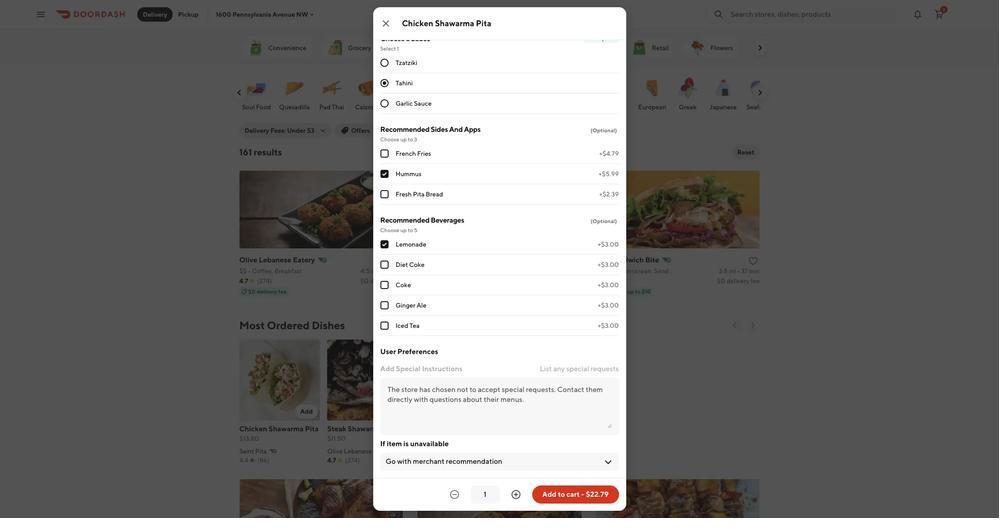 Task type: vqa. For each thing, say whether or not it's contained in the screenshot.
Recommended Beverages Choose Up To 5 at top
yes



Task type: describe. For each thing, give the bounding box(es) containing it.
up left $9
[[449, 288, 456, 295]]

+$3.00 for coke
[[598, 261, 619, 269]]

thai
[[332, 104, 344, 111]]

2 vertical spatial next button of carousel image
[[749, 321, 758, 330]]

3.8 for 3.8 mi • 37 min
[[719, 268, 728, 275]]

click to add this store to your saved list image
[[749, 256, 759, 267]]

previous button of carousel image
[[235, 88, 244, 97]]

1 • from the left
[[248, 268, 251, 275]]

add to cart - $22.79 button
[[532, 486, 619, 504]]

min for $$ • gyro, falafel
[[571, 268, 582, 275]]

3 • from the left
[[427, 268, 429, 275]]

pita down $13.80
[[255, 448, 267, 455]]

health image
[[453, 37, 475, 59]]

hot
[[425, 104, 436, 111]]

sandwich
[[611, 256, 644, 265]]

recommended for recommended sides and apps
[[380, 125, 430, 134]]

30% for 30% off, up to $9
[[427, 288, 438, 295]]

choose inside recommended sides and apps choose up to 3
[[380, 136, 400, 143]]

ginger
[[396, 302, 416, 309]]

fresh pita bread
[[396, 191, 443, 198]]

french fries
[[396, 150, 431, 157]]

grocery image
[[325, 37, 346, 59]]

$$ for olive
[[239, 268, 247, 275]]

1 vertical spatial pickup button
[[379, 123, 411, 138]]

1 vertical spatial 4.4
[[239, 457, 249, 464]]

dashpass button
[[569, 123, 621, 138]]

fee down the 3.8 mi • 37 min
[[751, 278, 760, 285]]

most
[[239, 319, 265, 332]]

recommended sides and apps choose up to 3
[[380, 125, 481, 143]]

$$ • gyro, falafel
[[418, 268, 467, 275]]

fee inside · $0 delivery fee
[[472, 6, 481, 13]]

(86) inside · dialog
[[420, 6, 432, 13]]

notification bell image
[[913, 9, 924, 20]]

161 results
[[239, 147, 282, 157]]

(optional) for recommended sides and apps
[[591, 127, 617, 134]]

alcohol image
[[390, 37, 411, 59]]

0 horizontal spatial saint pita
[[239, 448, 267, 455]]

reset button
[[732, 145, 760, 160]]

pita sandwich bite
[[596, 256, 660, 265]]

$$ for pita
[[596, 268, 604, 275]]

add for add
[[300, 408, 313, 415]]

$0 inside · $0 delivery fee
[[438, 6, 446, 13]]

gyro,
[[431, 268, 446, 275]]

choose inside the recommended beverages choose up to 5
[[380, 227, 400, 234]]

-
[[582, 491, 585, 499]]

1 horizontal spatial 4.7
[[327, 457, 336, 464]]

shawarma for steak shawarma pita $11.50
[[348, 425, 383, 433]]

grocery link
[[321, 36, 377, 60]]

delivery for delivery
[[143, 11, 167, 18]]

eatery for (274)
[[373, 448, 392, 455]]

soul
[[242, 104, 255, 111]]

catering image
[[752, 37, 773, 59]]

iced
[[396, 322, 409, 330]]

5
[[414, 227, 418, 234]]

1
[[397, 45, 399, 52]]

instructions
[[422, 365, 463, 373]]

0 vertical spatial saint pita
[[418, 256, 450, 265]]

$11.50
[[327, 435, 346, 442]]

any
[[554, 365, 565, 373]]

up left $10
[[628, 288, 634, 295]]

add special instructions
[[380, 365, 463, 373]]

gyro
[[395, 104, 409, 111]]

flowers image
[[687, 37, 709, 59]]

item
[[387, 440, 402, 449]]

2 $$ from the left
[[418, 268, 425, 275]]

required
[[594, 35, 617, 42]]

olive lebanese eatery for 4.5 mi • 45 min
[[239, 256, 315, 265]]

over 4.5
[[420, 127, 445, 134]]

curry
[[503, 104, 519, 111]]

offers button
[[335, 123, 376, 138]]

0 horizontal spatial $0
[[248, 288, 256, 295]]

user preferences
[[380, 348, 439, 356]]

off, for 30% off, up to $10
[[618, 288, 627, 295]]

olive for 4.5 mi • 45 min
[[239, 256, 257, 265]]

over 4.5 button
[[414, 123, 471, 138]]

choose a sauce select 1
[[380, 34, 431, 52]]

30
[[500, 127, 508, 134]]

a
[[406, 34, 410, 43]]

$​0 for olive lebanese eatery
[[361, 278, 369, 285]]

$0 delivery fee
[[248, 288, 287, 295]]

lebanese for 4.5 mi • 45 min
[[259, 256, 292, 265]]

lemonade
[[396, 241, 427, 248]]

0 horizontal spatial pickup button
[[173, 7, 204, 21]]

1 items, open order cart image
[[935, 9, 945, 20]]

bite
[[646, 256, 660, 265]]

pita inside chicken shawarma pita $13.80
[[305, 425, 319, 433]]

apps
[[464, 125, 481, 134]]

2 mi from the left
[[549, 268, 556, 275]]

garlic
[[396, 100, 413, 107]]

+$3.00 for ale
[[598, 302, 619, 309]]

unavailable
[[410, 440, 449, 449]]

30% off, up to $9
[[427, 288, 470, 295]]

choose a sauce group
[[380, 34, 619, 114]]

fees:
[[271, 127, 286, 134]]

convenience
[[268, 44, 307, 52]]

4.8
[[415, 457, 425, 464]]

0 horizontal spatial 4.7
[[239, 278, 248, 285]]

juice
[[609, 104, 624, 111]]

olive for (274)
[[327, 448, 343, 455]]

lebanese for (274)
[[344, 448, 372, 455]]

diet coke
[[396, 261, 425, 269]]

3 +$3.00 from the top
[[598, 282, 619, 289]]

0 vertical spatial coke
[[409, 261, 425, 269]]

$22.79
[[586, 491, 609, 499]]

select
[[380, 45, 396, 52]]

sauce inside choose a sauce select 1
[[411, 34, 431, 43]]

retail
[[652, 44, 669, 52]]

open menu image
[[35, 9, 46, 20]]

increase quantity by 1 image
[[511, 490, 522, 501]]

1 horizontal spatial (274)
[[345, 457, 360, 464]]

up inside the recommended beverages choose up to 5
[[401, 227, 407, 234]]

hummus
[[396, 170, 422, 178]]

+$2.39
[[600, 191, 619, 198]]

$$ • coffee, breakfast
[[239, 268, 302, 275]]

min for $$ • coffee, breakfast
[[393, 268, 403, 275]]

shawarma for chicken shawarma pita $13.80
[[269, 425, 304, 433]]

pad
[[319, 104, 331, 111]]

french
[[396, 150, 416, 157]]

recommended beverages group
[[380, 216, 619, 336]]

pita inside 'recommended sides and apps' "group"
[[413, 191, 425, 198]]

1 under from the left
[[287, 127, 306, 134]]

tea
[[410, 322, 420, 330]]

1 vertical spatial sauce
[[414, 100, 432, 107]]

diet
[[396, 261, 408, 269]]

if item is unavailable
[[380, 440, 449, 449]]

Add Special Instructions text field
[[388, 385, 612, 429]]

0 horizontal spatial 4.5
[[361, 268, 370, 275]]

$13.80
[[239, 435, 259, 442]]

retail link
[[625, 36, 675, 60]]

to inside the recommended beverages choose up to 5
[[408, 227, 413, 234]]

close chicken shawarma pita image
[[380, 18, 391, 29]]

Current quantity is 1 number field
[[476, 490, 494, 500]]

delivery inside · $0 delivery fee
[[447, 6, 470, 13]]

mediterranean,
[[609, 268, 653, 275]]

1 vertical spatial (86)
[[258, 457, 270, 464]]

delivery button
[[137, 7, 173, 21]]

1 vertical spatial coke
[[396, 282, 411, 289]]

fee down diet
[[394, 278, 403, 285]]

$​0 delivery fee for pita sandwich bite
[[717, 278, 760, 285]]

fries
[[417, 150, 431, 157]]

bread
[[426, 191, 443, 198]]

quesadilla
[[279, 104, 310, 111]]

$​0 for pita sandwich bite
[[717, 278, 726, 285]]



Task type: locate. For each thing, give the bounding box(es) containing it.
click to add this store to your saved list image
[[392, 256, 402, 267]]

preferences
[[398, 348, 439, 356]]

off,
[[440, 288, 448, 295], [618, 288, 627, 295]]

1 horizontal spatial chicken
[[402, 19, 434, 28]]

eatery for 4.5 mi • 45 min
[[293, 256, 315, 265]]

offers down required
[[593, 44, 611, 52]]

4.5 inside over 4.5 button
[[436, 127, 445, 134]]

2 horizontal spatial add
[[543, 491, 557, 499]]

olive
[[239, 256, 257, 265], [327, 448, 343, 455]]

(274) down coffee, on the left bottom of page
[[257, 278, 272, 285]]

most ordered dishes
[[239, 319, 345, 332]]

shawarma inside the steak shawarma pita $11.50
[[348, 425, 383, 433]]

3 $$ from the left
[[596, 268, 604, 275]]

pita down · $0 delivery fee
[[476, 19, 492, 28]]

tahini
[[396, 80, 413, 87]]

•
[[248, 268, 251, 275], [380, 268, 382, 275], [427, 268, 429, 275], [558, 268, 560, 275], [605, 268, 608, 275], [738, 268, 740, 275]]

0 vertical spatial sauce
[[411, 34, 431, 43]]

chicken shawarma pita $13.80
[[239, 425, 319, 442]]

1 vertical spatial next button of carousel image
[[756, 88, 765, 97]]

0 horizontal spatial off,
[[440, 288, 448, 295]]

saint pita down $13.80
[[239, 448, 267, 455]]

1 horizontal spatial olive
[[327, 448, 343, 455]]

coke right diet
[[409, 261, 425, 269]]

greek
[[679, 104, 697, 111]]

offers down calzone
[[351, 127, 370, 134]]

3.8 for 3.8 mi • 40 min
[[539, 268, 548, 275]]

choose up french
[[380, 136, 400, 143]]

lebanese
[[259, 256, 292, 265], [344, 448, 372, 455]]

chicken for chicken shawarma pita
[[402, 19, 434, 28]]

shawarma down · $0 delivery fee
[[435, 19, 475, 28]]

1 horizontal spatial mi
[[549, 268, 556, 275]]

1 vertical spatial pickup
[[385, 127, 405, 134]]

pickup for pickup button to the left
[[178, 11, 199, 18]]

1 horizontal spatial $0
[[438, 6, 446, 13]]

1 horizontal spatial pickup
[[385, 127, 405, 134]]

1 vertical spatial chicken
[[239, 425, 267, 433]]

None checkbox
[[380, 150, 389, 158], [380, 241, 389, 249], [380, 302, 389, 310], [380, 322, 389, 330], [380, 150, 389, 158], [380, 241, 389, 249], [380, 302, 389, 310], [380, 322, 389, 330]]

3.8 mi • 40 min
[[539, 268, 582, 275]]

0 vertical spatial saint
[[418, 256, 435, 265]]

pets image
[[515, 37, 536, 59]]

1 horizontal spatial saint
[[418, 256, 435, 265]]

6 • from the left
[[738, 268, 740, 275]]

iced tea
[[396, 322, 420, 330]]

recommended sides and apps group
[[380, 125, 619, 205]]

1 $​0 from the left
[[361, 278, 369, 285]]

shawarma inside chicken shawarma pita $13.80
[[269, 425, 304, 433]]

choose inside choose a sauce select 1
[[380, 34, 405, 43]]

min
[[509, 127, 520, 134], [393, 268, 403, 275], [571, 268, 582, 275], [750, 268, 760, 275]]

Tahini radio
[[380, 79, 389, 87]]

1 $​0 delivery fee from the left
[[361, 278, 403, 285]]

eclairons
[[415, 448, 453, 455]]

• left 40 at the bottom
[[558, 268, 560, 275]]

0 vertical spatial 4.7
[[239, 278, 248, 285]]

min right 40 at the bottom
[[571, 268, 582, 275]]

off, down (22) on the bottom right of page
[[618, 288, 627, 295]]

delivery up the "chicken shawarma pita"
[[447, 6, 470, 13]]

1 vertical spatial saint
[[239, 448, 254, 455]]

0 vertical spatial add
[[380, 365, 395, 373]]

2 • from the left
[[380, 268, 382, 275]]

1 horizontal spatial off,
[[618, 288, 627, 295]]

convenience image
[[245, 37, 267, 59]]

mi left 37
[[729, 268, 736, 275]]

choose up lemonade
[[380, 227, 400, 234]]

1 horizontal spatial add
[[380, 365, 395, 373]]

pickup button
[[173, 7, 204, 21], [379, 123, 411, 138]]

1 horizontal spatial olive lebanese eatery
[[327, 448, 392, 455]]

1 vertical spatial offers
[[351, 127, 370, 134]]

(optional) for recommended beverages
[[591, 218, 617, 225]]

0 vertical spatial (optional)
[[591, 127, 617, 134]]

results
[[254, 147, 282, 157]]

$​0 down "4.5 mi • 45 min"
[[361, 278, 369, 285]]

1 $$ from the left
[[239, 268, 247, 275]]

1 vertical spatial lebanese
[[344, 448, 372, 455]]

next button of carousel image right previous button of carousel image
[[749, 321, 758, 330]]

dashpass
[[587, 127, 615, 134]]

steak shawarma pita $11.50
[[327, 425, 398, 442]]

olive lebanese eatery up $$ • coffee, breakfast
[[239, 256, 315, 265]]

delivery
[[143, 11, 167, 18], [245, 127, 269, 134]]

up inside recommended sides and apps choose up to 3
[[401, 136, 407, 143]]

delivery
[[447, 6, 470, 13], [370, 278, 393, 285], [727, 278, 750, 285], [257, 288, 277, 295]]

1 vertical spatial choose
[[380, 136, 400, 143]]

0 horizontal spatial olive lebanese eatery
[[239, 256, 315, 265]]

offers
[[593, 44, 611, 52], [351, 127, 370, 134]]

2 vertical spatial add
[[543, 491, 557, 499]]

offers inside button
[[351, 127, 370, 134]]

3.8 left 37
[[719, 268, 728, 275]]

delivery inside 'button'
[[143, 11, 167, 18]]

0 horizontal spatial (86)
[[258, 457, 270, 464]]

4.2
[[596, 278, 605, 285]]

pita inside the steak shawarma pita $11.50
[[384, 425, 398, 433]]

+$3.00 for tea
[[598, 322, 619, 330]]

under inside button
[[480, 127, 498, 134]]

up left "5"
[[401, 227, 407, 234]]

0 vertical spatial lebanese
[[259, 256, 292, 265]]

recommended up 3
[[380, 125, 430, 134]]

(86) down $13.80
[[258, 457, 270, 464]]

pita down add button
[[305, 425, 319, 433]]

• up 4.2
[[605, 268, 608, 275]]

30%
[[427, 288, 438, 295], [605, 288, 617, 295]]

$3
[[307, 127, 315, 134]]

0 horizontal spatial $​0
[[361, 278, 369, 285]]

reset
[[738, 149, 755, 156]]

garlic sauce
[[396, 100, 432, 107]]

mi for olive lebanese eatery
[[371, 268, 378, 275]]

30% down (22) on the bottom right of page
[[605, 288, 617, 295]]

offers image
[[569, 37, 591, 59]]

2 under from the left
[[480, 127, 498, 134]]

cart
[[567, 491, 580, 499]]

4.7 down $$ • coffee, breakfast
[[239, 278, 248, 285]]

avenue
[[273, 11, 295, 18]]

1 horizontal spatial eatery
[[373, 448, 392, 455]]

1 vertical spatial (274)
[[345, 457, 360, 464]]

add button
[[295, 405, 318, 419]]

(274)
[[257, 278, 272, 285], [345, 457, 360, 464]]

1 horizontal spatial 4.4
[[402, 6, 411, 13]]

olive lebanese eatery down the steak shawarma pita $11.50
[[327, 448, 392, 455]]

0 horizontal spatial 3.8
[[539, 268, 548, 275]]

pita up $$ • gyro, falafel
[[437, 256, 450, 265]]

1 +$3.00 from the top
[[598, 241, 619, 248]]

0 vertical spatial olive lebanese eatery
[[239, 256, 315, 265]]

previous button of carousel image
[[730, 321, 739, 330]]

to inside button
[[558, 491, 565, 499]]

sauce right garlic
[[414, 100, 432, 107]]

shawarma up "apps"
[[459, 104, 489, 111]]

$17.00
[[415, 435, 435, 442]]

beverages
[[431, 216, 465, 225]]

0 horizontal spatial add
[[300, 408, 313, 415]]

4.4 inside · dialog
[[402, 6, 411, 13]]

soul food
[[242, 104, 271, 111]]

to left $10
[[635, 288, 641, 295]]

min down click to add this store to your saved list image
[[393, 268, 403, 275]]

sauce right 'a'
[[411, 34, 431, 43]]

0 vertical spatial recommended
[[380, 125, 430, 134]]

off, down $$ • gyro, falafel
[[440, 288, 448, 295]]

shawarma for chicken shawarma pita
[[435, 19, 475, 28]]

4.5 right over at the top left of page
[[436, 127, 445, 134]]

0 vertical spatial next button of carousel image
[[756, 43, 765, 52]]

2 (optional) from the top
[[591, 218, 617, 225]]

coke down diet
[[396, 282, 411, 289]]

grocery
[[348, 44, 371, 52]]

• left coffee, on the left bottom of page
[[248, 268, 251, 275]]

and
[[449, 125, 463, 134]]

recommended for recommended beverages
[[380, 216, 430, 225]]

0 horizontal spatial 4.4
[[239, 457, 249, 464]]

1 choose from the top
[[380, 34, 405, 43]]

(22)
[[614, 278, 626, 285]]

1 recommended from the top
[[380, 125, 430, 134]]

1 vertical spatial saint pita
[[239, 448, 267, 455]]

1 3.8 from the left
[[539, 268, 548, 275]]

shawarma inside · dialog
[[435, 19, 475, 28]]

pickup button left 3
[[379, 123, 411, 138]]

min for $$ • mediterranean, sandwiches
[[750, 268, 760, 275]]

2 +$3.00 from the top
[[598, 261, 619, 269]]

offers link
[[565, 36, 616, 60]]

0 horizontal spatial saint
[[239, 448, 254, 455]]

delivery down the 3.8 mi • 37 min
[[727, 278, 750, 285]]

$​0 down the 3.8 mi • 37 min
[[717, 278, 726, 285]]

(optional) up +$4.79
[[591, 127, 617, 134]]

recommended up "5"
[[380, 216, 430, 225]]

40
[[561, 268, 570, 275]]

2 recommended from the top
[[380, 216, 430, 225]]

seafood
[[747, 104, 771, 111]]

0 vertical spatial chicken
[[402, 19, 434, 28]]

(optional) inside recommended beverages group
[[591, 218, 617, 225]]

pita up item
[[384, 425, 398, 433]]

$0 right ·
[[438, 6, 446, 13]]

(274) down $11.50
[[345, 457, 360, 464]]

1 vertical spatial $0
[[248, 288, 256, 295]]

1 mi from the left
[[371, 268, 378, 275]]

delivery down "4.5 mi • 45 min"
[[370, 278, 393, 285]]

$$ left gyro,
[[418, 268, 425, 275]]

1 vertical spatial (optional)
[[591, 218, 617, 225]]

to left 3
[[408, 136, 413, 143]]

food
[[256, 104, 271, 111]]

3 mi from the left
[[729, 268, 736, 275]]

add
[[380, 365, 395, 373], [300, 408, 313, 415], [543, 491, 557, 499]]

1 horizontal spatial under
[[480, 127, 498, 134]]

0 vertical spatial eatery
[[293, 256, 315, 265]]

pickup
[[178, 11, 199, 18], [385, 127, 405, 134]]

1 horizontal spatial 30%
[[605, 288, 617, 295]]

saint down $13.80
[[239, 448, 254, 455]]

4.7 down $11.50
[[327, 457, 336, 464]]

saint up gyro,
[[418, 256, 435, 265]]

0 horizontal spatial offers
[[351, 127, 370, 134]]

special
[[567, 365, 590, 373]]

0 horizontal spatial lebanese
[[259, 256, 292, 265]]

4.5 mi • 45 min
[[361, 268, 403, 275]]

shawarma down add button
[[269, 425, 304, 433]]

sauce
[[411, 34, 431, 43], [414, 100, 432, 107]]

to left cart
[[558, 491, 565, 499]]

0 vertical spatial choose
[[380, 34, 405, 43]]

0 horizontal spatial delivery
[[143, 11, 167, 18]]

1 30% from the left
[[427, 288, 438, 295]]

lebanese up $$ • coffee, breakfast
[[259, 256, 292, 265]]

Tzatziki radio
[[380, 59, 389, 67]]

0 vertical spatial $0
[[438, 6, 446, 13]]

under 30 min
[[480, 127, 520, 134]]

Garlic Sauce radio
[[380, 99, 389, 108]]

decrease quantity by 1 image
[[449, 490, 460, 501]]

4.4 left ·
[[402, 6, 411, 13]]

1 off, from the left
[[440, 288, 448, 295]]

recommended inside recommended sides and apps choose up to 3
[[380, 125, 430, 134]]

delivery down $$ • coffee, breakfast
[[257, 288, 277, 295]]

5 • from the left
[[605, 268, 608, 275]]

• left 37
[[738, 268, 740, 275]]

• left 45
[[380, 268, 382, 275]]

pita right fresh
[[413, 191, 425, 198]]

add for add to cart - $22.79
[[543, 491, 557, 499]]

0 horizontal spatial under
[[287, 127, 306, 134]]

1 vertical spatial 4.7
[[327, 457, 336, 464]]

1 (optional) from the top
[[591, 127, 617, 134]]

saint pita
[[418, 256, 450, 265], [239, 448, 267, 455]]

pickup for bottommost pickup button
[[385, 127, 405, 134]]

0 vertical spatial (274)
[[257, 278, 272, 285]]

30% for 30% off, up to $10
[[605, 288, 617, 295]]

· $0 delivery fee
[[434, 4, 481, 15]]

1 horizontal spatial offers
[[593, 44, 611, 52]]

chicken for chicken shawarma pita $13.80
[[239, 425, 267, 433]]

delivery for delivery fees: under $3
[[245, 127, 269, 134]]

if
[[380, 440, 386, 449]]

0 horizontal spatial $​0 delivery fee
[[361, 278, 403, 285]]

3.8 left 40 at the bottom
[[539, 268, 548, 275]]

37
[[741, 268, 748, 275]]

30% off, up to $10
[[605, 288, 651, 295]]

min down click to add this store to your saved list icon
[[750, 268, 760, 275]]

· dialog
[[373, 0, 626, 511]]

0 vertical spatial delivery
[[143, 11, 167, 18]]

add for add special instructions
[[380, 365, 395, 373]]

2 $​0 from the left
[[717, 278, 726, 285]]

pickup button left 1600
[[173, 7, 204, 21]]

2 vertical spatial choose
[[380, 227, 400, 234]]

under left "$3"
[[287, 127, 306, 134]]

0 vertical spatial offers
[[593, 44, 611, 52]]

chicken up 'a'
[[402, 19, 434, 28]]

0 vertical spatial olive
[[239, 256, 257, 265]]

chicken inside chicken shawarma pita $13.80
[[239, 425, 267, 433]]

1 horizontal spatial pickup button
[[379, 123, 411, 138]]

dog
[[438, 104, 450, 111]]

to left $9
[[457, 288, 462, 295]]

fresh
[[396, 191, 412, 198]]

mi left 45
[[371, 268, 378, 275]]

1600 pennsylvania avenue nw
[[216, 11, 308, 18]]

add down user
[[380, 365, 395, 373]]

pennsylvania
[[233, 11, 271, 18]]

to left "5"
[[408, 227, 413, 234]]

2 $​0 delivery fee from the left
[[717, 278, 760, 285]]

special
[[396, 365, 421, 373]]

30% down gyro,
[[427, 288, 438, 295]]

next button of carousel image up seafood
[[756, 88, 765, 97]]

1 vertical spatial 4.5
[[361, 268, 370, 275]]

1 vertical spatial add
[[300, 408, 313, 415]]

2 horizontal spatial $$
[[596, 268, 604, 275]]

next button of carousel image
[[756, 43, 765, 52], [756, 88, 765, 97], [749, 321, 758, 330]]

up left 3
[[401, 136, 407, 143]]

1 vertical spatial eatery
[[373, 448, 392, 455]]

0 vertical spatial pickup button
[[173, 7, 204, 21]]

recommended inside the recommended beverages choose up to 5
[[380, 216, 430, 225]]

4 +$3.00 from the top
[[598, 302, 619, 309]]

0 horizontal spatial 30%
[[427, 288, 438, 295]]

add left cart
[[543, 491, 557, 499]]

flowers link
[[684, 36, 739, 60]]

mi left 40 at the bottom
[[549, 268, 556, 275]]

olive down $11.50
[[327, 448, 343, 455]]

min inside button
[[509, 127, 520, 134]]

1 horizontal spatial $$
[[418, 268, 425, 275]]

mi for pita sandwich bite
[[729, 268, 736, 275]]

(optional) inside 'recommended sides and apps' "group"
[[591, 127, 617, 134]]

0 horizontal spatial eatery
[[293, 256, 315, 265]]

2 30% from the left
[[605, 288, 617, 295]]

2 button
[[931, 5, 949, 23]]

1 horizontal spatial saint pita
[[418, 256, 450, 265]]

wrap
[[538, 104, 554, 111]]

shawarma up 'if'
[[348, 425, 383, 433]]

next button of carousel image right flowers
[[756, 43, 765, 52]]

1 horizontal spatial $​0
[[717, 278, 726, 285]]

(optional) down +$2.39
[[591, 218, 617, 225]]

3 choose from the top
[[380, 227, 400, 234]]

0 horizontal spatial (274)
[[257, 278, 272, 285]]

1 horizontal spatial lebanese
[[344, 448, 372, 455]]

2 off, from the left
[[618, 288, 627, 295]]

eatery left is
[[373, 448, 392, 455]]

0 horizontal spatial olive
[[239, 256, 257, 265]]

sides
[[431, 125, 448, 134]]

1 horizontal spatial 4.5
[[436, 127, 445, 134]]

2 choose from the top
[[380, 136, 400, 143]]

recommended
[[380, 125, 430, 134], [380, 216, 430, 225]]

saint
[[418, 256, 435, 265], [239, 448, 254, 455]]

lebanese down the steak shawarma pita $11.50
[[344, 448, 372, 455]]

·
[[434, 4, 436, 15]]

tzatziki
[[396, 59, 418, 66]]

fee up the "chicken shawarma pita"
[[472, 6, 481, 13]]

0 horizontal spatial $$
[[239, 268, 247, 275]]

0 horizontal spatial mi
[[371, 268, 378, 275]]

ordered
[[267, 319, 310, 332]]

$​0 delivery fee down "4.5 mi • 45 min"
[[361, 278, 403, 285]]

olive up coffee, on the left bottom of page
[[239, 256, 257, 265]]

pita up 4.2
[[596, 256, 610, 265]]

$$ left coffee, on the left bottom of page
[[239, 268, 247, 275]]

1 vertical spatial olive lebanese eatery
[[327, 448, 392, 455]]

+$5.99
[[599, 170, 619, 178]]

breakfast
[[275, 268, 302, 275]]

to inside recommended sides and apps choose up to 3
[[408, 136, 413, 143]]

4 • from the left
[[558, 268, 560, 275]]

under left 30 on the top of the page
[[480, 127, 498, 134]]

chicken inside · dialog
[[402, 19, 434, 28]]

olive lebanese eatery for (274)
[[327, 448, 392, 455]]

$10
[[642, 288, 651, 295]]

2
[[943, 7, 946, 12]]

• left gyro,
[[427, 268, 429, 275]]

$​0 delivery fee for olive lebanese eatery
[[361, 278, 403, 285]]

convenience link
[[241, 36, 312, 60]]

0 vertical spatial pickup
[[178, 11, 199, 18]]

pickup right the delivery 'button'
[[178, 11, 199, 18]]

fee down breakfast
[[278, 288, 287, 295]]

None checkbox
[[380, 170, 389, 178], [380, 190, 389, 198], [380, 261, 389, 269], [380, 281, 389, 289], [380, 170, 389, 178], [380, 190, 389, 198], [380, 261, 389, 269], [380, 281, 389, 289]]

to
[[408, 136, 413, 143], [408, 227, 413, 234], [457, 288, 462, 295], [635, 288, 641, 295], [558, 491, 565, 499]]

off, for 30% off, up to $9
[[440, 288, 448, 295]]

min right 30 on the top of the page
[[509, 127, 520, 134]]

$$ up 4.2
[[596, 268, 604, 275]]

0 vertical spatial (86)
[[420, 6, 432, 13]]

retail image
[[629, 37, 651, 59]]

fee
[[472, 6, 481, 13], [394, 278, 403, 285], [751, 278, 760, 285], [278, 288, 287, 295]]

requests
[[591, 365, 619, 373]]

(86)
[[420, 6, 432, 13], [258, 457, 270, 464]]

ginger ale
[[396, 302, 427, 309]]

0 vertical spatial 4.5
[[436, 127, 445, 134]]

1 horizontal spatial $​0 delivery fee
[[717, 278, 760, 285]]

5 +$3.00 from the top
[[598, 322, 619, 330]]

0 horizontal spatial chicken
[[239, 425, 267, 433]]

saint pita up gyro,
[[418, 256, 450, 265]]

1 vertical spatial olive
[[327, 448, 343, 455]]

pita
[[476, 19, 492, 28], [413, 191, 425, 198], [437, 256, 450, 265], [596, 256, 610, 265], [305, 425, 319, 433], [384, 425, 398, 433], [255, 448, 267, 455]]

eatery up breakfast
[[293, 256, 315, 265]]

2 3.8 from the left
[[719, 268, 728, 275]]

recommended beverages choose up to 5
[[380, 216, 465, 234]]

$​0 delivery fee down the 3.8 mi • 37 min
[[717, 278, 760, 285]]

4.4 down $13.80
[[239, 457, 249, 464]]

pickup down gyro in the left top of the page
[[385, 127, 405, 134]]

coffee,
[[252, 268, 273, 275]]

0 horizontal spatial pickup
[[178, 11, 199, 18]]

1 vertical spatial delivery
[[245, 127, 269, 134]]

1600
[[216, 11, 231, 18]]

$0 down coffee, on the left bottom of page
[[248, 288, 256, 295]]



